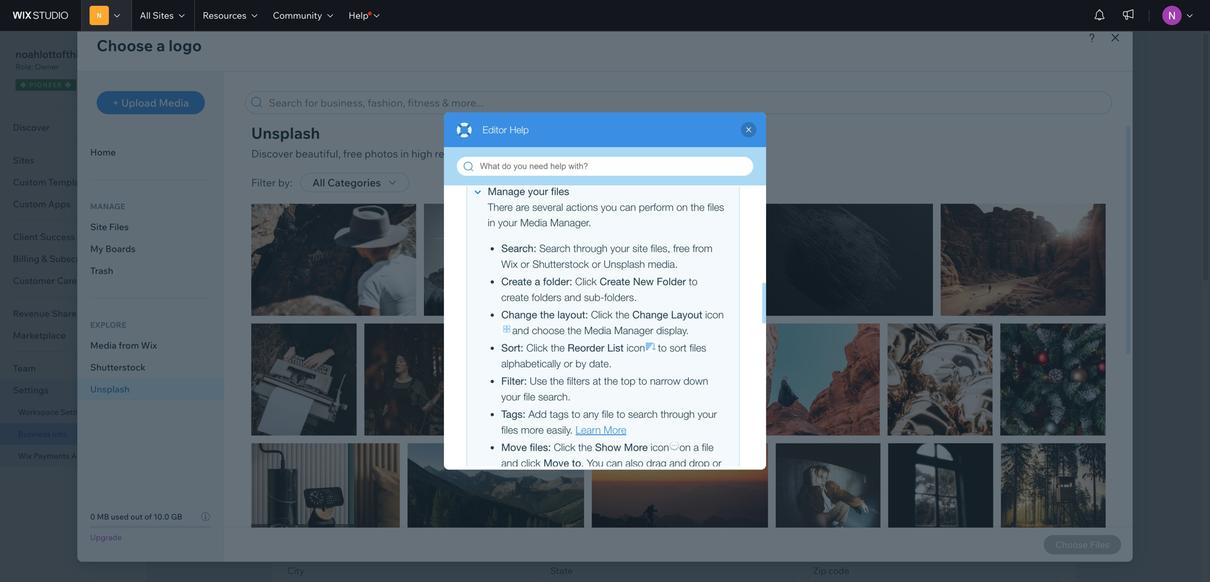 Task type: vqa. For each thing, say whether or not it's contained in the screenshot.
E.G., Mystunningwebsite.Com field
no



Task type: locate. For each thing, give the bounding box(es) containing it.
customer care tickets link
[[0, 270, 147, 292]]

info inside sidebar "element"
[[52, 430, 66, 439]]

pioneer
[[29, 81, 63, 89]]

info inside business info your clients will see this information and use it to contact you.
[[353, 51, 387, 73]]

contact right to at top left
[[506, 75, 542, 88]]

sites
[[153, 10, 174, 21], [13, 155, 34, 166]]

2 vertical spatial and
[[338, 315, 359, 330]]

info up this
[[353, 51, 387, 73]]

2 location from the top
[[287, 363, 327, 375]]

name
[[333, 160, 360, 173]]

e.g., Apartment 11 field
[[292, 529, 793, 551]]

0 horizontal spatial settings
[[13, 385, 49, 396]]

team
[[13, 363, 36, 374]]

site left details
[[363, 116, 384, 131]]

sites right the all
[[153, 10, 174, 21]]

None field
[[292, 475, 779, 497]]

settings
[[13, 385, 49, 396], [60, 408, 91, 417]]

1 vertical spatial settings
[[60, 408, 91, 417]]

0 horizontal spatial ◆
[[20, 81, 27, 89]]

0 vertical spatial info
[[353, 51, 387, 73]]

custom left apps
[[13, 199, 46, 210]]

business info link
[[0, 423, 147, 445]]

custom for custom apps
[[13, 199, 46, 210]]

1 horizontal spatial info
[[353, 51, 387, 73]]

your
[[385, 377, 404, 389]]

wix payments accounts
[[18, 451, 105, 461]]

0 horizontal spatial site
[[333, 224, 350, 237]]

and
[[445, 75, 463, 88], [340, 116, 361, 131], [338, 315, 359, 330]]

care
[[57, 275, 77, 286]]

1 vertical spatial location
[[287, 363, 327, 375]]

business for business info your clients will see this information and use it to contact you.
[[272, 51, 349, 73]]

zip code
[[813, 566, 850, 577]]

info for business info
[[52, 430, 66, 439]]

1 vertical spatial and
[[340, 116, 361, 131]]

0 horizontal spatial info
[[52, 430, 66, 439]]

workspace
[[18, 408, 59, 417]]

0 vertical spatial location
[[287, 315, 336, 330]]

a
[[1024, 543, 1027, 551]]

clients left the "will"
[[296, 75, 328, 88]]

accounts
[[71, 451, 105, 461]]

1 vertical spatial clients
[[303, 377, 331, 389]]

◆ down role:
[[20, 81, 27, 89]]

location inside location let clients know where your business is based.
[[287, 363, 327, 375]]

revenue
[[13, 308, 50, 319]]

1 vertical spatial custom
[[13, 199, 46, 210]]

tickets
[[79, 275, 110, 286]]

clients inside business info your clients will see this information and use it to contact you.
[[296, 75, 328, 88]]

◆
[[20, 81, 27, 89], [65, 81, 72, 89]]

report a map error
[[1003, 543, 1057, 551]]

map
[[1029, 543, 1042, 551]]

business left url
[[287, 224, 330, 237]]

settings inside settings dropdown button
[[13, 385, 49, 396]]

business down workspace
[[18, 430, 51, 439]]

business
[[272, 51, 349, 73], [287, 116, 337, 131], [287, 160, 330, 173], [287, 224, 330, 237], [18, 430, 51, 439]]

apps
[[48, 199, 71, 210]]

business up the "will"
[[272, 51, 349, 73]]

help
[[349, 10, 369, 21]]

info
[[353, 51, 387, 73], [52, 430, 66, 439]]

info for business info your clients will see this information and use it to contact you.
[[353, 51, 387, 73]]

business for business info
[[18, 430, 51, 439]]

you.
[[545, 75, 565, 88]]

location
[[287, 315, 336, 330], [287, 363, 327, 375]]

discover link
[[0, 117, 147, 139]]

1 horizontal spatial contact
[[506, 75, 542, 88]]

0 vertical spatial clients
[[296, 75, 328, 88]]

revenue share link
[[0, 303, 147, 325]]

1 horizontal spatial settings
[[60, 408, 91, 417]]

know
[[333, 377, 355, 389]]

2 custom from the top
[[13, 199, 46, 210]]

◆ right the pioneer
[[65, 81, 72, 89]]

0 vertical spatial contact
[[506, 75, 542, 88]]

0 vertical spatial site
[[363, 116, 384, 131]]

business inside business info your clients will see this information and use it to contact you.
[[272, 51, 349, 73]]

1 ◆ from the left
[[20, 81, 27, 89]]

business info your clients will see this information and use it to contact you.
[[272, 51, 565, 88]]

business for business site url
[[287, 224, 330, 237]]

customer care tickets
[[13, 275, 110, 286]]

Search for your business address field
[[307, 421, 793, 442]]

business up business name
[[287, 116, 337, 131]]

settings down settings dropdown button
[[60, 408, 91, 417]]

will
[[330, 75, 345, 88]]

custom apps
[[13, 199, 71, 210]]

custom up custom apps
[[13, 177, 46, 188]]

0 vertical spatial settings
[[13, 385, 49, 396]]

contact left the info
[[362, 315, 404, 330]]

business inside sidebar "element"
[[18, 430, 51, 439]]

all sites
[[140, 10, 174, 21]]

1 vertical spatial info
[[52, 430, 66, 439]]

wix payments accounts link
[[0, 445, 147, 467]]

2 ◆ from the left
[[65, 81, 72, 89]]

n button
[[81, 0, 131, 31]]

settings down team
[[13, 385, 49, 396]]

sites down discover
[[13, 155, 34, 166]]

where
[[357, 377, 383, 389]]

and down see
[[340, 116, 361, 131]]

all
[[140, 10, 151, 21]]

and up know
[[338, 315, 359, 330]]

1 custom from the top
[[13, 177, 46, 188]]

1 horizontal spatial ◆
[[65, 81, 72, 89]]

1 vertical spatial contact
[[362, 315, 404, 330]]

0 vertical spatial custom
[[13, 177, 46, 188]]

location for and
[[287, 315, 336, 330]]

address
[[287, 404, 322, 416]]

1 horizontal spatial site
[[363, 116, 384, 131]]

0 vertical spatial and
[[445, 75, 463, 88]]

clients right let
[[303, 377, 331, 389]]

1 vertical spatial sites
[[13, 155, 34, 166]]

site left url
[[333, 224, 350, 237]]

report a map error link
[[1003, 543, 1057, 551]]

settings inside the "workspace settings" link
[[60, 408, 91, 417]]

contact
[[506, 75, 542, 88], [362, 315, 404, 330]]

0 horizontal spatial sites
[[13, 155, 34, 166]]

info up wix payments accounts
[[52, 430, 66, 439]]

and left the use
[[445, 75, 463, 88]]

info
[[407, 315, 428, 330]]

custom
[[13, 177, 46, 188], [13, 199, 46, 210]]

business and site details
[[287, 116, 424, 131]]

use
[[465, 75, 482, 88]]

1 vertical spatial site
[[333, 224, 350, 237]]

1 location from the top
[[287, 315, 336, 330]]

resources
[[203, 10, 247, 21]]

0 vertical spatial sites
[[153, 10, 174, 21]]

custom templates
[[13, 177, 92, 188]]

business left name
[[287, 160, 330, 173]]

◆ pioneer ◆
[[20, 81, 72, 89]]



Task type: describe. For each thing, give the bounding box(es) containing it.
apartment, suite, etc.
[[287, 513, 377, 524]]

location and contact info
[[287, 315, 428, 330]]

error
[[1043, 543, 1057, 551]]

upload
[[841, 231, 876, 244]]

upload image button
[[825, 226, 924, 249]]

state
[[550, 566, 573, 577]]

settings button
[[0, 380, 147, 402]]

community
[[273, 10, 322, 21]]

based.
[[454, 377, 482, 389]]

marketplace link
[[0, 325, 147, 347]]

wix
[[18, 451, 32, 461]]

city
[[287, 566, 304, 577]]

sidebar element
[[0, 31, 148, 583]]

map region
[[813, 420, 1061, 551]]

it
[[485, 75, 491, 88]]

business for business and site details
[[287, 116, 337, 131]]

suite,
[[337, 513, 360, 524]]

sites link
[[0, 150, 147, 171]]

code
[[829, 566, 850, 577]]

image
[[878, 231, 909, 244]]

information
[[387, 75, 443, 88]]

business for business name
[[287, 160, 330, 173]]

country
[[287, 459, 322, 470]]

business
[[406, 377, 443, 389]]

contact inside business info your clients will see this information and use it to contact you.
[[506, 75, 542, 88]]

upload image
[[841, 231, 909, 244]]

is
[[445, 377, 452, 389]]

and for details
[[340, 116, 361, 131]]

noahlottofthings role: owner
[[15, 48, 96, 72]]

e.g., www.url.com/example field
[[292, 244, 662, 266]]

and for info
[[338, 315, 359, 330]]

business name
[[287, 160, 360, 173]]

this
[[367, 75, 385, 88]]

custom templates link
[[0, 171, 147, 193]]

details
[[386, 116, 424, 131]]

help button
[[341, 0, 387, 31]]

team link
[[0, 358, 147, 380]]

custom apps link
[[0, 193, 147, 215]]

payments
[[34, 451, 70, 461]]

marketplace
[[13, 330, 66, 341]]

customer
[[13, 275, 55, 286]]

location for let
[[287, 363, 327, 375]]

Type your business name field
[[292, 180, 662, 202]]

let
[[287, 377, 301, 389]]

0 horizontal spatial contact
[[362, 315, 404, 330]]

your
[[272, 75, 294, 88]]

custom for custom templates
[[13, 177, 46, 188]]

business info
[[18, 430, 66, 439]]

and inside business info your clients will see this information and use it to contact you.
[[445, 75, 463, 88]]

location let clients know where your business is based.
[[287, 363, 482, 389]]

templates
[[48, 177, 92, 188]]

noahlottofthings
[[15, 48, 96, 61]]

discover
[[13, 122, 50, 133]]

owner
[[35, 62, 59, 72]]

revenue share
[[13, 308, 77, 319]]

report
[[1003, 543, 1022, 551]]

etc.
[[362, 513, 377, 524]]

apartment,
[[287, 513, 335, 524]]

n
[[97, 11, 102, 19]]

share
[[52, 308, 77, 319]]

clients inside location let clients know where your business is based.
[[303, 377, 331, 389]]

role:
[[15, 62, 33, 72]]

zip
[[813, 566, 827, 577]]

1 horizontal spatial sites
[[153, 10, 174, 21]]

workspace settings
[[18, 408, 91, 417]]

url
[[352, 224, 373, 237]]

see
[[348, 75, 365, 88]]

sites inside sidebar "element"
[[13, 155, 34, 166]]

business site url
[[287, 224, 373, 237]]

to
[[493, 75, 503, 88]]

workspace settings link
[[0, 402, 147, 423]]



